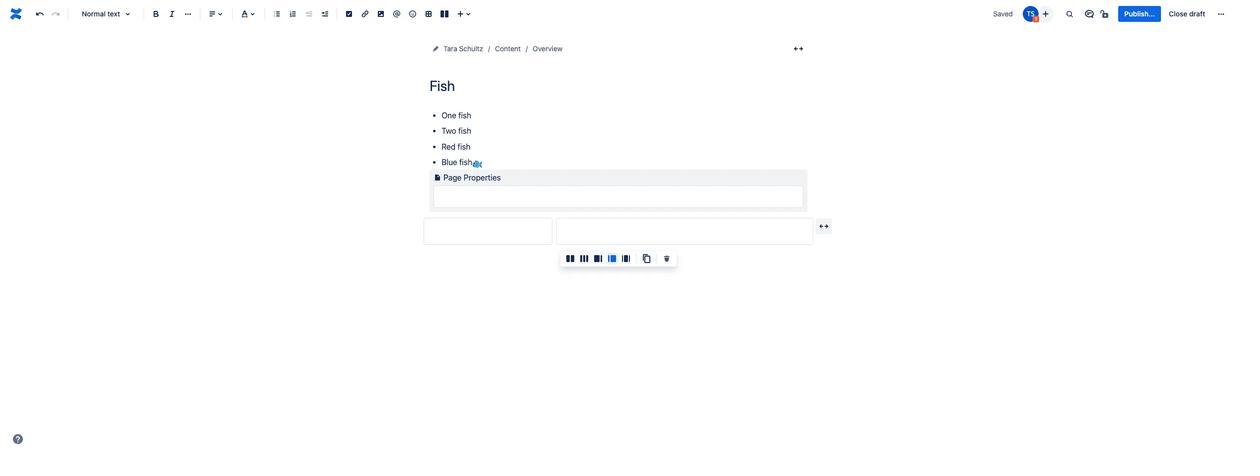 Task type: vqa. For each thing, say whether or not it's contained in the screenshot.
Confluence image
yes



Task type: locate. For each thing, give the bounding box(es) containing it.
text
[[107, 9, 120, 18]]

fish right two
[[458, 127, 471, 136]]

undo ⌘z image
[[34, 8, 46, 20]]

align left image
[[206, 8, 218, 20]]

close
[[1169, 9, 1188, 18]]

add image, video, or file image
[[375, 8, 387, 20]]

comment icon image
[[1084, 8, 1096, 20]]

blue
[[442, 158, 457, 167]]

fish for blue fish
[[459, 158, 472, 167]]

find and replace image
[[1064, 8, 1076, 20]]

publish... button
[[1119, 6, 1161, 22]]

overview link
[[533, 43, 563, 55]]

page properties
[[444, 173, 501, 182]]

confluence image
[[8, 6, 24, 22]]

outdent ⇧tab image
[[303, 8, 315, 20]]

action item image
[[343, 8, 355, 20]]

two fish
[[442, 127, 471, 136]]

bold ⌘b image
[[150, 8, 162, 20]]

:fish: image
[[472, 158, 482, 168], [472, 158, 482, 168]]

one fish
[[442, 111, 471, 120]]

fish for red fish
[[458, 142, 471, 151]]

copy image
[[641, 253, 653, 265]]

remove image
[[661, 253, 673, 265]]

page properties image
[[432, 171, 444, 183]]

table image
[[423, 8, 435, 20]]

fish right red
[[458, 142, 471, 151]]

draft
[[1190, 9, 1206, 18]]

content
[[495, 44, 521, 53]]

fish
[[459, 111, 471, 120], [458, 127, 471, 136], [458, 142, 471, 151], [459, 158, 472, 167]]

three columns image
[[579, 253, 590, 265]]

bullet list ⌘⇧8 image
[[271, 8, 283, 20]]

fish right one
[[459, 111, 471, 120]]

fish right 'blue'
[[459, 158, 472, 167]]

emoji image
[[407, 8, 419, 20]]

right sidebar image
[[592, 253, 604, 265]]

fish for two fish
[[458, 127, 471, 136]]

more formatting image
[[182, 8, 194, 20]]

invite to edit image
[[1040, 8, 1052, 20]]

normal
[[82, 9, 106, 18]]

red fish
[[442, 142, 471, 151]]



Task type: describe. For each thing, give the bounding box(es) containing it.
normal text
[[82, 9, 120, 18]]

tara
[[444, 44, 457, 53]]

make page full-width image
[[793, 43, 805, 55]]

fish for one fish
[[459, 111, 471, 120]]

mention image
[[391, 8, 403, 20]]

schultz
[[459, 44, 483, 53]]

italic ⌘i image
[[166, 8, 178, 20]]

Give this page a title text field
[[430, 78, 808, 94]]

blue fish
[[442, 158, 472, 167]]

confluence image
[[8, 6, 24, 22]]

tara schultz image
[[1023, 6, 1039, 22]]

overview
[[533, 44, 563, 53]]

publish...
[[1125, 9, 1155, 18]]

indent tab image
[[319, 8, 331, 20]]

two columns image
[[565, 253, 577, 265]]

close draft
[[1169, 9, 1206, 18]]

three columns with sidebars image
[[620, 253, 632, 265]]

properties
[[464, 173, 501, 182]]

link image
[[359, 8, 371, 20]]

more image
[[1216, 8, 1228, 20]]

help image
[[12, 433, 24, 445]]

numbered list ⌘⇧7 image
[[287, 8, 299, 20]]

tara schultz
[[444, 44, 483, 53]]

saved
[[994, 9, 1013, 18]]

two
[[442, 127, 456, 136]]

redo ⌘⇧z image
[[50, 8, 62, 20]]

close draft button
[[1163, 6, 1212, 22]]

no restrictions image
[[1100, 8, 1112, 20]]

move this page image
[[432, 45, 440, 53]]

page
[[444, 173, 462, 182]]

content link
[[495, 43, 521, 55]]

one
[[442, 111, 456, 120]]

normal text button
[[72, 3, 140, 25]]

red
[[442, 142, 456, 151]]

tara schultz link
[[444, 43, 483, 55]]

left sidebar image
[[606, 253, 618, 265]]

go wide image
[[818, 220, 830, 232]]

Main content area, start typing to enter text. text field
[[424, 109, 814, 245]]

layouts image
[[439, 8, 451, 20]]



